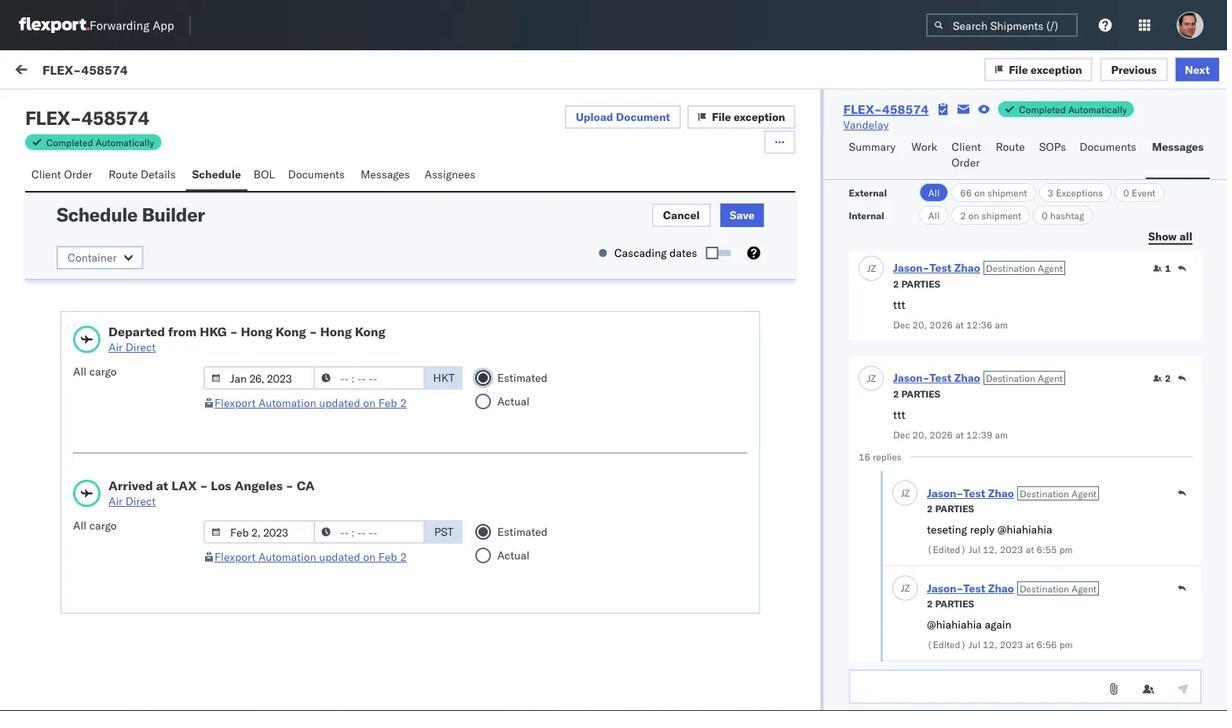 Task type: locate. For each thing, give the bounding box(es) containing it.
air direct link
[[108, 339, 386, 355], [108, 493, 315, 509]]

save button
[[720, 204, 764, 227]]

0 horizontal spatial automatically
[[96, 136, 154, 148]]

z inside j z tao
[[57, 547, 61, 557]]

assignees
[[425, 167, 476, 181]]

1 all button from the top
[[920, 183, 949, 202]]

builder
[[142, 203, 205, 226]]

at
[[955, 320, 964, 331], [955, 430, 964, 441], [156, 478, 168, 493], [1026, 544, 1034, 556], [1026, 639, 1034, 651]]

1 flexport automation updated on feb 2 button from the top
[[215, 396, 407, 410]]

departed from hkg - hong kong - hong kong air direct
[[108, 324, 386, 354]]

work up external (1)
[[45, 61, 86, 82]]

direct down arrived
[[126, 494, 156, 508]]

schedule
[[192, 167, 241, 181], [57, 203, 138, 226]]

2 cargo from the top
[[89, 519, 117, 532]]

- left 'ca'
[[286, 478, 294, 493]]

am inside ttt dec 20, 2026 at 12:39 am
[[995, 430, 1008, 441]]

reply
[[970, 523, 994, 536]]

12, inside @hiahiahia again (edited)  jul 12, 2023 at 6:56 pm
[[983, 639, 997, 651]]

jason-
[[76, 170, 111, 184], [76, 245, 111, 259], [893, 261, 929, 275], [76, 320, 111, 334], [893, 371, 929, 385], [76, 471, 111, 484], [927, 487, 963, 501], [927, 582, 963, 596], [76, 696, 111, 710]]

1 vertical spatial flexport automation updated on feb 2
[[215, 550, 407, 564]]

client order for rightmost "client order" button
[[952, 140, 981, 169]]

feb for arrived at lax - los angeles - ca
[[379, 550, 397, 564]]

external for external (1)
[[25, 100, 66, 114]]

all up j z tao
[[73, 519, 87, 532]]

12,
[[983, 544, 997, 556], [983, 639, 997, 651]]

pst for dec 20, 2026, 12:36 am pst
[[545, 185, 564, 199]]

1 horizontal spatial internal
[[849, 209, 885, 221]]

2 feb from the top
[[379, 550, 397, 564]]

1 vertical spatial pm
[[1059, 639, 1073, 651]]

2 2026 from the top
[[929, 430, 953, 441]]

vandelay
[[844, 118, 889, 132]]

flexport automation updated on feb 2 button
[[215, 396, 407, 410], [215, 550, 407, 564]]

1 vertical spatial exception
[[734, 110, 785, 124]]

automation down 'ca'
[[258, 550, 316, 564]]

am
[[995, 320, 1008, 331], [995, 430, 1008, 441]]

1 vertical spatial test
[[47, 423, 66, 436]]

0 vertical spatial 0
[[1124, 187, 1130, 198]]

flexport for hong
[[215, 396, 256, 410]]

1 vertical spatial external
[[849, 187, 887, 198]]

0 vertical spatial pm
[[518, 410, 535, 424]]

0 vertical spatial completed automatically
[[1019, 103, 1127, 115]]

0 vertical spatial all cargo
[[73, 365, 117, 378]]

2023 down again
[[1000, 639, 1023, 651]]

0 vertical spatial exception
[[1031, 62, 1082, 76]]

flex-458574 up (1)
[[42, 61, 128, 77]]

1 horizontal spatial 12:36
[[966, 320, 992, 331]]

work for my
[[45, 61, 86, 82]]

0 vertical spatial mmm d, yyyy text field
[[204, 366, 315, 390]]

feb down -- : -- -- text field
[[379, 550, 397, 564]]

1 vertical spatial file
[[712, 110, 731, 124]]

1 horizontal spatial file
[[1009, 62, 1028, 76]]

2026, down assignees
[[458, 185, 489, 199]]

1 horizontal spatial messages button
[[1146, 133, 1210, 179]]

0 vertical spatial file
[[1009, 62, 1028, 76]]

all cargo
[[73, 365, 117, 378], [73, 519, 117, 532]]

0 vertical spatial documents
[[1080, 140, 1137, 154]]

1 automation from the top
[[258, 396, 316, 410]]

-
[[70, 106, 81, 130], [681, 185, 688, 199], [681, 260, 688, 274], [230, 324, 238, 339], [309, 324, 317, 339], [200, 478, 208, 493], [286, 478, 294, 493]]

0 vertical spatial internal
[[105, 100, 144, 114]]

all button for 66
[[920, 183, 949, 202]]

17,
[[438, 410, 455, 424]]

1 2023 from the top
[[1000, 544, 1023, 556]]

show all
[[1149, 229, 1193, 243]]

1 horizontal spatial route
[[996, 140, 1025, 154]]

message
[[49, 136, 86, 148]]

cargo for arrived
[[89, 519, 117, 532]]

0 vertical spatial schedule
[[192, 167, 241, 181]]

completed automatically down "flex - 458574"
[[46, 136, 154, 148]]

parties for teseting reply @hiahiahia (edited)  jul 12, 2023 at 6:55 pm
[[935, 503, 974, 515]]

internal down summary button
[[849, 209, 885, 221]]

replies
[[873, 452, 901, 463]]

client right work button
[[952, 140, 981, 154]]

0 horizontal spatial route
[[109, 167, 138, 181]]

destination for ttt dec 20, 2026 at 12:39 am
[[986, 372, 1035, 384]]

client order button up 66
[[945, 133, 990, 179]]

0 vertical spatial automatically
[[1069, 103, 1127, 115]]

route details
[[109, 167, 176, 181]]

file exception up category
[[712, 110, 785, 124]]

1 vertical spatial automatically
[[96, 136, 154, 148]]

schedule button
[[186, 160, 247, 191]]

flex- 458574 down again
[[947, 636, 1021, 649]]

order for rightmost "client order" button
[[952, 156, 980, 169]]

MMM D, YYYY text field
[[204, 366, 315, 390], [204, 520, 315, 544]]

at inside ttt dec 20, 2026 at 12:39 am
[[955, 430, 964, 441]]

am for ttt dec 20, 2026 at 12:36 am
[[995, 320, 1008, 331]]

1 vertical spatial documents
[[288, 167, 345, 181]]

feb
[[379, 396, 397, 410], [379, 550, 397, 564]]

client order for "client order" button to the left
[[31, 167, 92, 181]]

2 (edited) from the top
[[927, 639, 966, 651]]

all cargo for departed
[[73, 365, 117, 378]]

flexport automation updated on feb 2 for hong
[[215, 396, 407, 410]]

1 (edited) from the top
[[927, 544, 966, 556]]

route inside button
[[109, 167, 138, 181]]

destination
[[986, 262, 1035, 274], [986, 372, 1035, 384], [1019, 488, 1069, 500], [1019, 583, 1069, 595]]

file
[[1009, 62, 1028, 76], [712, 110, 731, 124]]

messages for the right messages button
[[1152, 140, 1204, 154]]

1 vertical spatial actual
[[497, 548, 530, 562]]

3 flex- 458574 from the top
[[947, 335, 1021, 349]]

schedule left bol at the left of page
[[192, 167, 241, 181]]

internal for internal
[[849, 209, 885, 221]]

pm inside the teseting reply @hiahiahia (edited)  jul 12, 2023 at 6:55 pm
[[1059, 544, 1073, 556]]

internal (0)
[[105, 100, 167, 114]]

flexport automation updated on feb 2 down -- : -- -- text box in the left bottom of the page
[[215, 396, 407, 410]]

0 vertical spatial actual
[[497, 394, 530, 408]]

file up category
[[712, 110, 731, 124]]

internal inside internal (0) button
[[105, 100, 144, 114]]

messages up event
[[1152, 140, 1204, 154]]

1 12, from the top
[[983, 544, 997, 556]]

1 feb from the top
[[379, 396, 397, 410]]

internal left (0)
[[105, 100, 144, 114]]

pst right "am"
[[545, 185, 564, 199]]

dec
[[415, 185, 435, 199], [893, 320, 910, 331], [415, 410, 435, 424], [893, 430, 910, 441], [415, 560, 435, 574]]

cargo down arrived
[[89, 519, 117, 532]]

parties for ttt dec 20, 2026 at 12:39 am
[[901, 389, 940, 400]]

forwarding app
[[90, 18, 174, 33]]

1 button
[[1153, 263, 1171, 275]]

external for external
[[849, 187, 887, 198]]

pst right 6:39
[[531, 560, 550, 574]]

flexport down departed from hkg - hong kong - hong kong air direct
[[215, 396, 256, 410]]

1 vertical spatial client
[[31, 167, 61, 181]]

external down summary button
[[849, 187, 887, 198]]

pm right 6:47 at bottom
[[518, 410, 535, 424]]

(edited)
[[927, 544, 966, 556], [927, 639, 966, 651]]

arrived
[[108, 478, 153, 493]]

1 vertical spatial 2023
[[1000, 639, 1023, 651]]

all cargo down msg
[[73, 365, 117, 378]]

0 vertical spatial pm
[[1059, 544, 1073, 556]]

flexport automation updated on feb 2 button for hong
[[215, 396, 407, 410]]

show all button
[[1139, 225, 1202, 248]]

(1)
[[69, 100, 90, 114]]

None text field
[[849, 669, 1202, 704]]

2 parties button up @hiahiahia again (edited)  jul 12, 2023 at 6:56 pm
[[927, 597, 974, 611]]

work inside work button
[[912, 140, 938, 154]]

20, inside ttt dec 20, 2026 at 12:36 am
[[912, 320, 927, 331]]

all button left 2 on shipment
[[920, 206, 949, 225]]

client for rightmost "client order" button
[[952, 140, 981, 154]]

1 horizontal spatial order
[[952, 156, 980, 169]]

1 horizontal spatial work
[[912, 140, 938, 154]]

2 2023 from the top
[[1000, 639, 1023, 651]]

documents button up 0 event
[[1074, 133, 1146, 179]]

2 actual from the top
[[497, 548, 530, 562]]

client order button down 'message'
[[25, 160, 102, 191]]

tao
[[59, 573, 77, 587]]

1 mmm d, yyyy text field from the top
[[204, 366, 315, 390]]

2 parties for teseting reply @hiahiahia (edited)  jul 12, 2023 at 6:55 pm
[[927, 503, 974, 515]]

2023 inside the teseting reply @hiahiahia (edited)  jul 12, 2023 at 6:55 pm
[[1000, 544, 1023, 556]]

1 test from the top
[[47, 347, 66, 361]]

parties for @hiahiahia again (edited)  jul 12, 2023 at 6:56 pm
[[935, 599, 974, 610]]

1 horizontal spatial work
[[983, 136, 1004, 148]]

destination up 12:39 at bottom
[[986, 372, 1035, 384]]

1 pm from the top
[[1059, 544, 1073, 556]]

0 vertical spatial flexport
[[215, 396, 256, 410]]

0 horizontal spatial completed
[[46, 136, 93, 148]]

2026,
[[458, 185, 489, 199], [458, 410, 489, 424], [451, 560, 482, 574]]

j z tao
[[54, 547, 77, 587]]

work left the related
[[912, 140, 938, 154]]

pm right 6:55
[[1059, 544, 1073, 556]]

all button
[[920, 183, 949, 202], [920, 206, 949, 225]]

1 vertical spatial updated
[[319, 550, 360, 564]]

1 estimated from the top
[[497, 371, 548, 385]]

documents right the bol 'button'
[[288, 167, 345, 181]]

automatically
[[1069, 103, 1127, 115], [96, 136, 154, 148]]

2026 inside ttt dec 20, 2026 at 12:39 am
[[929, 430, 953, 441]]

pm for 6:47
[[518, 410, 535, 424]]

2 parties button for ttt dec 20, 2026 at 12:36 am
[[893, 277, 940, 291]]

client order up 66
[[952, 140, 981, 169]]

z
[[57, 172, 61, 182], [57, 247, 61, 257], [871, 263, 876, 274], [57, 322, 61, 332], [871, 373, 876, 384], [57, 397, 61, 407], [57, 472, 61, 482], [904, 487, 910, 499], [57, 547, 61, 557], [904, 582, 910, 594]]

1 vertical spatial flexport automation updated on feb 2 button
[[215, 550, 407, 564]]

4 resize handle column header from the left
[[1187, 131, 1206, 711]]

jason-test zhao button for ttt dec 20, 2026 at 12:36 am
[[893, 261, 980, 275]]

1 vertical spatial flexport
[[215, 550, 256, 564]]

flex- 458574 down the teseting reply @hiahiahia (edited)  jul 12, 2023 at 6:55 pm
[[947, 560, 1021, 574]]

agent for teseting reply @hiahiahia (edited)  jul 12, 2023 at 6:55 pm
[[1071, 488, 1097, 500]]

completed up item/shipment
[[1019, 103, 1066, 115]]

1 cargo from the top
[[89, 365, 117, 378]]

1 vertical spatial jul
[[969, 639, 980, 651]]

2 parties button up ttt dec 20, 2026 at 12:36 am
[[893, 277, 940, 291]]

0 vertical spatial estimated
[[497, 371, 548, 385]]

0 horizontal spatial schedule
[[57, 203, 138, 226]]

automation for angeles
[[258, 550, 316, 564]]

flex- 458574 down 2 on shipment
[[947, 260, 1021, 274]]

messages button
[[1146, 133, 1210, 179], [354, 160, 418, 191]]

1 updated from the top
[[319, 396, 360, 410]]

air down arrived
[[108, 494, 123, 508]]

0 vertical spatial @hiahiahia
[[997, 523, 1052, 536]]

dec for dec 8, 2026, 6:39 pm pst
[[415, 560, 435, 574]]

route for route
[[996, 140, 1025, 154]]

12:36
[[491, 185, 522, 199], [966, 320, 992, 331]]

0 vertical spatial 2026
[[929, 320, 953, 331]]

2 parties button
[[893, 277, 940, 291], [893, 387, 940, 401], [927, 502, 974, 516], [927, 597, 974, 611]]

1 horizontal spatial flex-458574
[[844, 101, 929, 117]]

kong up -- : -- -- text box in the left bottom of the page
[[355, 324, 386, 339]]

2 direct from the top
[[126, 494, 156, 508]]

actual for arrived at lax - los angeles - ca
[[497, 548, 530, 562]]

jul down the reply
[[969, 544, 980, 556]]

2026, right 8, at the bottom left of page
[[451, 560, 482, 574]]

0 horizontal spatial work
[[45, 61, 86, 82]]

@hiahiahia inside @hiahiahia again (edited)  jul 12, 2023 at 6:56 pm
[[927, 618, 982, 632]]

pst up 8, at the bottom left of page
[[434, 525, 454, 539]]

pm
[[518, 410, 535, 424], [511, 560, 528, 574]]

2 am from the top
[[995, 430, 1008, 441]]

parties for ttt dec 20, 2026 at 12:36 am
[[901, 279, 940, 290]]

assignees button
[[418, 160, 485, 191]]

direct down departed
[[126, 340, 156, 354]]

0 vertical spatial 12,
[[983, 544, 997, 556]]

1 horizontal spatial schedule
[[192, 167, 241, 181]]

2 vertical spatial 20,
[[912, 430, 927, 441]]

1 vertical spatial all cargo
[[73, 519, 117, 532]]

@hiahiahia inside the teseting reply @hiahiahia (edited)  jul 12, 2023 at 6:55 pm
[[997, 523, 1052, 536]]

cargo for departed
[[89, 365, 117, 378]]

2 flexport automation updated on feb 2 button from the top
[[215, 550, 407, 564]]

0 vertical spatial cargo
[[89, 365, 117, 378]]

hkt
[[433, 371, 455, 385]]

1 horizontal spatial file exception
[[1009, 62, 1082, 76]]

am inside ttt dec 20, 2026 at 12:36 am
[[995, 320, 1008, 331]]

route left details
[[109, 167, 138, 181]]

0 vertical spatial feb
[[379, 396, 397, 410]]

1 horizontal spatial kong
[[355, 324, 386, 339]]

app
[[153, 18, 174, 33]]

route inside button
[[996, 140, 1025, 154]]

0 vertical spatial (edited)
[[927, 544, 966, 556]]

1 vertical spatial 2026
[[929, 430, 953, 441]]

automatically down previous button
[[1069, 103, 1127, 115]]

2 parties for @hiahiahia again (edited)  jul 12, 2023 at 6:56 pm
[[927, 599, 974, 610]]

2 mmm d, yyyy text field from the top
[[204, 520, 315, 544]]

actual up 6:47 at bottom
[[497, 394, 530, 408]]

my
[[16, 61, 41, 82]]

schedule for schedule builder
[[57, 203, 138, 226]]

resize handle column header
[[389, 131, 408, 711], [655, 131, 674, 711], [921, 131, 940, 711], [1187, 131, 1206, 711]]

updated for ca
[[319, 550, 360, 564]]

parties up ttt dec 20, 2026 at 12:36 am
[[901, 279, 940, 290]]

direct inside departed from hkg - hong kong - hong kong air direct
[[126, 340, 156, 354]]

file down search shipments (/) text field on the top right
[[1009, 62, 1028, 76]]

1 vertical spatial 0
[[1042, 209, 1048, 221]]

0 horizontal spatial documents
[[288, 167, 345, 181]]

automation down departed from hkg - hong kong - hong kong air direct
[[258, 396, 316, 410]]

schedule inside button
[[192, 167, 241, 181]]

automatically up the route details
[[96, 136, 154, 148]]

air inside arrived at lax - los angeles - ca air direct
[[108, 494, 123, 508]]

0 horizontal spatial external
[[25, 100, 66, 114]]

1 vertical spatial 12,
[[983, 639, 997, 651]]

work
[[152, 64, 178, 78], [912, 140, 938, 154]]

angeles
[[235, 478, 283, 493]]

0 horizontal spatial messages button
[[354, 160, 418, 191]]

order for "client order" button to the left
[[64, 167, 92, 181]]

jul left '6:56'
[[969, 639, 980, 651]]

1 am from the top
[[995, 320, 1008, 331]]

0 vertical spatial flexport automation updated on feb 2
[[215, 396, 407, 410]]

2 parties up ttt dec 20, 2026 at 12:39 am
[[893, 389, 940, 400]]

1 vertical spatial 2026,
[[458, 410, 489, 424]]

1 horizontal spatial hong
[[320, 324, 352, 339]]

air down departed
[[108, 340, 123, 354]]

route button
[[990, 133, 1033, 179]]

flexport automation updated on feb 2 down -- : -- -- text field
[[215, 550, 407, 564]]

automation for kong
[[258, 396, 316, 410]]

2 parties up ttt dec 20, 2026 at 12:36 am
[[893, 279, 940, 290]]

2 flexport from the top
[[215, 550, 256, 564]]

estimated up 6:39
[[497, 525, 548, 539]]

cancel button
[[652, 204, 711, 227]]

destination down 2 on shipment
[[986, 262, 1035, 274]]

0 horizontal spatial @hiahiahia
[[927, 618, 982, 632]]

flex-458574 up vandelay
[[844, 101, 929, 117]]

shipment up 2 on shipment
[[988, 187, 1027, 198]]

test
[[47, 347, 66, 361], [47, 423, 66, 436], [47, 498, 66, 511]]

jul inside the teseting reply @hiahiahia (edited)  jul 12, 2023 at 6:55 pm
[[969, 544, 980, 556]]

route for route details
[[109, 167, 138, 181]]

documents button
[[1074, 133, 1146, 179], [282, 160, 354, 191]]

documents button right bol at the left of page
[[282, 160, 354, 191]]

destination up 6:55
[[1019, 488, 1069, 500]]

2 hong from the left
[[320, 324, 352, 339]]

0 vertical spatial am
[[995, 320, 1008, 331]]

import work button
[[117, 64, 178, 78]]

2023 left 6:55
[[1000, 544, 1023, 556]]

0 horizontal spatial client order
[[31, 167, 92, 181]]

1 all cargo from the top
[[73, 365, 117, 378]]

0 horizontal spatial work
[[152, 64, 178, 78]]

2026 inside ttt dec 20, 2026 at 12:36 am
[[929, 320, 953, 331]]

2 12, from the top
[[983, 639, 997, 651]]

test up j z tao
[[47, 498, 66, 511]]

actual right 8, at the bottom left of page
[[497, 548, 530, 562]]

2026
[[929, 320, 953, 331], [929, 430, 953, 441]]

jason-test zhao destination agent for ttt dec 20, 2026 at 12:39 am
[[893, 371, 1063, 385]]

updated down -- : -- -- text box in the left bottom of the page
[[319, 396, 360, 410]]

2 updated from the top
[[319, 550, 360, 564]]

category
[[682, 136, 720, 148]]

2 pm from the top
[[1059, 639, 1073, 651]]

work right import at the left of page
[[152, 64, 178, 78]]

my work
[[16, 61, 86, 82]]

1 air from the top
[[108, 340, 123, 354]]

pst right 6:47 at bottom
[[537, 410, 557, 424]]

12, down the reply
[[983, 544, 997, 556]]

1 vertical spatial completed
[[46, 136, 93, 148]]

5 jason-test zhao from the top
[[76, 696, 160, 710]]

messages left assignees
[[361, 167, 410, 181]]

1 actual from the top
[[497, 394, 530, 408]]

jason-test zhao button for teseting reply @hiahiahia (edited)  jul 12, 2023 at 6:55 pm
[[927, 487, 1014, 501]]

1 direct from the top
[[126, 340, 156, 354]]

hong
[[241, 324, 273, 339], [320, 324, 352, 339]]

2 parties up @hiahiahia again (edited)  jul 12, 2023 at 6:56 pm
[[927, 599, 974, 610]]

pst
[[545, 185, 564, 199], [537, 410, 557, 424], [434, 525, 454, 539], [531, 560, 550, 574]]

flex- 458574 up 2 on shipment
[[947, 185, 1021, 199]]

feb down -- : -- -- text box in the left bottom of the page
[[379, 396, 397, 410]]

1 jul from the top
[[969, 544, 980, 556]]

2 vertical spatial test
[[47, 498, 66, 511]]

2 flexport automation updated on feb 2 from the top
[[215, 550, 407, 564]]

6 flex- 458574 from the top
[[947, 636, 1021, 649]]

destination down 6:55
[[1019, 583, 1069, 595]]

0 horizontal spatial client
[[31, 167, 61, 181]]

upload document button
[[565, 105, 681, 129]]

flexport automation updated on feb 2 button down -- : -- -- text field
[[215, 550, 407, 564]]

completed down "flex - 458574"
[[46, 136, 93, 148]]

1 vertical spatial @hiahiahia
[[927, 618, 982, 632]]

2 estimated from the top
[[497, 525, 548, 539]]

1 vertical spatial mmm d, yyyy text field
[[204, 520, 315, 544]]

at inside arrived at lax - los angeles - ca air direct
[[156, 478, 168, 493]]

2 button
[[1153, 373, 1171, 385]]

kong
[[276, 324, 306, 339], [355, 324, 386, 339]]

None checkbox
[[709, 250, 731, 256]]

on
[[975, 187, 985, 198], [969, 209, 979, 221], [363, 396, 376, 410], [363, 550, 376, 564]]

ttt
[[47, 197, 59, 211], [47, 272, 59, 286], [893, 298, 905, 312], [893, 408, 905, 422]]

hong right hkg
[[241, 324, 273, 339]]

2 air direct link from the top
[[108, 493, 315, 509]]

shipment for 2 on shipment
[[982, 209, 1022, 221]]

5 flex- 458574 from the top
[[947, 560, 1021, 574]]

0 vertical spatial test
[[47, 347, 66, 361]]

@hiahiahia left again
[[927, 618, 982, 632]]

agent for @hiahiahia again (edited)  jul 12, 2023 at 6:56 pm
[[1071, 583, 1097, 595]]

documents up exceptions
[[1080, 140, 1137, 154]]

1 vertical spatial internal
[[849, 209, 885, 221]]

0 vertical spatial route
[[996, 140, 1025, 154]]

order down 'message'
[[64, 167, 92, 181]]

on right 66
[[975, 187, 985, 198]]

external left (1)
[[25, 100, 66, 114]]

client order button
[[945, 133, 990, 179], [25, 160, 102, 191]]

pm for 6:39
[[511, 560, 528, 574]]

20, inside ttt dec 20, 2026 at 12:39 am
[[912, 430, 927, 441]]

2 all button from the top
[[920, 206, 949, 225]]

route left sops
[[996, 140, 1025, 154]]

arrived at lax - los angeles - ca air direct
[[108, 478, 315, 508]]

all down msg
[[73, 365, 87, 378]]

feb for departed from hkg - hong kong - hong kong
[[379, 396, 397, 410]]

1 resize handle column header from the left
[[389, 131, 408, 711]]

1 2026 from the top
[[929, 320, 953, 331]]

1 horizontal spatial messages
[[1152, 140, 1204, 154]]

2026, for 20,
[[458, 185, 489, 199]]

exception
[[1031, 62, 1082, 76], [734, 110, 785, 124]]

3 jason-test zhao from the top
[[76, 320, 160, 334]]

0 horizontal spatial 0
[[1042, 209, 1048, 221]]

0 vertical spatial work
[[152, 64, 178, 78]]

all cargo up j z tao
[[73, 519, 117, 532]]

client down 'message'
[[31, 167, 61, 181]]

6:39
[[485, 560, 508, 574]]

2 jul from the top
[[969, 639, 980, 651]]

12:39
[[966, 430, 992, 441]]

0 left 'hashtag'
[[1042, 209, 1048, 221]]

parties up teseting
[[935, 503, 974, 515]]

1 vertical spatial (edited)
[[927, 639, 966, 651]]

0 vertical spatial 2026,
[[458, 185, 489, 199]]

1 flexport automation updated on feb 2 from the top
[[215, 396, 407, 410]]

3 resize handle column header from the left
[[921, 131, 940, 711]]

pm inside @hiahiahia again (edited)  jul 12, 2023 at 6:56 pm
[[1059, 639, 1073, 651]]

1 horizontal spatial completed
[[1019, 103, 1066, 115]]

2 all cargo from the top
[[73, 519, 117, 532]]

0 horizontal spatial internal
[[105, 100, 144, 114]]

1 vertical spatial messages
[[361, 167, 410, 181]]

2 automation from the top
[[258, 550, 316, 564]]

0 vertical spatial updated
[[319, 396, 360, 410]]

estimated up 6:47 at bottom
[[497, 371, 548, 385]]

1 air direct link from the top
[[108, 339, 386, 355]]

external inside button
[[25, 100, 66, 114]]

0 horizontal spatial exception
[[734, 110, 785, 124]]

1 flexport from the top
[[215, 396, 256, 410]]

1 horizontal spatial completed automatically
[[1019, 103, 1127, 115]]

0 vertical spatial work
[[45, 61, 86, 82]]

0 vertical spatial air direct link
[[108, 339, 386, 355]]

2 air from the top
[[108, 494, 123, 508]]

jason-test zhao destination agent up ttt dec 20, 2026 at 12:36 am
[[893, 261, 1063, 275]]

zhao
[[135, 170, 160, 184], [135, 245, 160, 259], [954, 261, 980, 275], [135, 320, 160, 334], [954, 371, 980, 385], [135, 471, 160, 484], [988, 487, 1014, 501], [988, 582, 1014, 596], [135, 696, 160, 710]]

1 vertical spatial air
[[108, 494, 123, 508]]

2 vertical spatial 2026,
[[451, 560, 482, 574]]

jason-test zhao button for ttt dec 20, 2026 at 12:39 am
[[893, 371, 980, 385]]

all cargo for arrived
[[73, 519, 117, 532]]

on down 66
[[969, 209, 979, 221]]

0 for 0 hashtag
[[1042, 209, 1048, 221]]

12:36 inside ttt dec 20, 2026 at 12:36 am
[[966, 320, 992, 331]]

internal for internal (0)
[[105, 100, 144, 114]]

completed automatically up sops
[[1019, 103, 1127, 115]]

pst for dec 17, 2026, 6:47 pm pst
[[537, 410, 557, 424]]

20, for ttt dec 20, 2026 at 12:36 am
[[912, 320, 927, 331]]

forwarding
[[90, 18, 150, 33]]

client order down 'message'
[[31, 167, 92, 181]]

0 vertical spatial jul
[[969, 544, 980, 556]]

1 vertical spatial work
[[983, 136, 1004, 148]]

flex- 458574 down ttt dec 20, 2026 at 12:36 am
[[947, 335, 1021, 349]]

1 vertical spatial feb
[[379, 550, 397, 564]]



Task type: describe. For each thing, give the bounding box(es) containing it.
dec 17, 2026, 6:47 pm pst
[[415, 410, 557, 424]]

(edited) inside the teseting reply @hiahiahia (edited)  jul 12, 2023 at 6:55 pm
[[927, 544, 966, 556]]

2 on shipment
[[960, 209, 1022, 221]]

bol button
[[247, 160, 282, 191]]

updated for hong
[[319, 396, 360, 410]]

import
[[117, 64, 150, 78]]

2 test from the top
[[47, 423, 66, 436]]

at inside the teseting reply @hiahiahia (edited)  jul 12, 2023 at 6:55 pm
[[1026, 544, 1034, 556]]

dec 8, 2026, 6:39 pm pst
[[415, 560, 550, 574]]

8,
[[438, 560, 448, 574]]

(0)
[[147, 100, 167, 114]]

show
[[1149, 229, 1177, 243]]

ttt dec 20, 2026 at 12:39 am
[[893, 408, 1008, 441]]

ttt inside ttt dec 20, 2026 at 12:36 am
[[893, 298, 905, 312]]

2 parties for ttt dec 20, 2026 at 12:36 am
[[893, 279, 940, 290]]

all
[[1180, 229, 1193, 243]]

- up 'message'
[[70, 106, 81, 130]]

1 horizontal spatial documents button
[[1074, 133, 1146, 179]]

1 horizontal spatial automatically
[[1069, 103, 1127, 115]]

again
[[985, 618, 1011, 632]]

pst for dec 8, 2026, 6:39 pm pst
[[531, 560, 550, 574]]

2026 for ttt dec 20, 2026 at 12:39 am
[[929, 430, 953, 441]]

1 jason-test zhao from the top
[[76, 170, 160, 184]]

2026, for 8,
[[451, 560, 482, 574]]

66
[[960, 187, 972, 198]]

teseting reply @hiahiahia (edited)  jul 12, 2023 at 6:55 pm
[[927, 523, 1073, 556]]

details
[[141, 167, 176, 181]]

item/shipment
[[1006, 136, 1071, 148]]

schedule for schedule
[[192, 167, 241, 181]]

dec inside ttt dec 20, 2026 at 12:36 am
[[893, 320, 910, 331]]

2026 for ttt dec 20, 2026 at 12:36 am
[[929, 320, 953, 331]]

air inside departed from hkg - hong kong - hong kong air direct
[[108, 340, 123, 354]]

0 horizontal spatial client order button
[[25, 160, 102, 191]]

document
[[616, 110, 670, 124]]

3
[[1048, 187, 1054, 198]]

on down -- : -- -- text box in the left bottom of the page
[[363, 396, 376, 410]]

summary
[[849, 140, 896, 154]]

container button
[[57, 246, 143, 270]]

on down -- : -- -- text field
[[363, 550, 376, 564]]

external (1) button
[[19, 93, 99, 123]]

1 horizontal spatial client order button
[[945, 133, 990, 179]]

flexport for los
[[215, 550, 256, 564]]

vandelay link
[[844, 117, 889, 133]]

- up -- : -- -- text box in the left bottom of the page
[[309, 324, 317, 339]]

resize handle column header for category
[[921, 131, 940, 711]]

2 jason-test zhao from the top
[[76, 245, 160, 259]]

1 horizontal spatial exception
[[1031, 62, 1082, 76]]

0 vertical spatial file exception
[[1009, 62, 1082, 76]]

messages for left messages button
[[361, 167, 410, 181]]

- up cancel
[[681, 185, 688, 199]]

event
[[1132, 187, 1156, 198]]

0 horizontal spatial file
[[712, 110, 731, 124]]

estimated for arrived at lax - los angeles - ca
[[497, 525, 548, 539]]

3 exceptions
[[1048, 187, 1103, 198]]

1 horizontal spatial documents
[[1080, 140, 1137, 154]]

all left 66
[[928, 187, 940, 198]]

work for related
[[983, 136, 1004, 148]]

destination for @hiahiahia again (edited)  jul 12, 2023 at 6:56 pm
[[1019, 583, 1069, 595]]

shipment for 66 on shipment
[[988, 187, 1027, 198]]

flex - 458574
[[25, 106, 149, 130]]

departed
[[108, 324, 165, 339]]

previous
[[1111, 62, 1157, 76]]

resize handle column header for related work item/shipment
[[1187, 131, 1206, 711]]

2 kong from the left
[[355, 324, 386, 339]]

destination for teseting reply @hiahiahia (edited)  jul 12, 2023 at 6:55 pm
[[1019, 488, 1069, 500]]

2 flex- 458574 from the top
[[947, 260, 1021, 274]]

upload document
[[576, 110, 670, 124]]

los
[[211, 478, 231, 493]]

hashtag
[[1050, 209, 1084, 221]]

direct inside arrived at lax - los angeles - ca air direct
[[126, 494, 156, 508]]

jason-test zhao button for @hiahiahia again (edited)  jul 12, 2023 at 6:56 pm
[[927, 582, 1014, 596]]

forwarding app link
[[19, 17, 174, 33]]

ttt inside ttt dec 20, 2026 at 12:39 am
[[893, 408, 905, 422]]

4 flex- 458574 from the top
[[947, 485, 1021, 499]]

6:55
[[1036, 544, 1057, 556]]

cascading
[[614, 246, 667, 260]]

flexport automation updated on feb 2 button for ca
[[215, 550, 407, 564]]

lax
[[171, 478, 197, 493]]

save
[[730, 208, 755, 222]]

sops button
[[1033, 133, 1074, 179]]

ca
[[297, 478, 315, 493]]

internal (0) button
[[99, 93, 176, 123]]

- down dates
[[681, 260, 688, 274]]

summary button
[[843, 133, 905, 179]]

dec for dec 17, 2026, 6:47 pm pst
[[415, 410, 435, 424]]

hkg
[[200, 324, 227, 339]]

0 vertical spatial 20,
[[438, 185, 455, 199]]

2 parties button for ttt dec 20, 2026 at 12:39 am
[[893, 387, 940, 401]]

0 horizontal spatial documents button
[[282, 160, 354, 191]]

at inside ttt dec 20, 2026 at 12:36 am
[[955, 320, 964, 331]]

j inside j z tao
[[54, 547, 57, 557]]

jul inside @hiahiahia again (edited)  jul 12, 2023 at 6:56 pm
[[969, 639, 980, 651]]

dates
[[670, 246, 697, 260]]

66 on shipment
[[960, 187, 1027, 198]]

actual for departed from hkg - hong kong - hong kong
[[497, 394, 530, 408]]

0 horizontal spatial completed automatically
[[46, 136, 154, 148]]

flex-458574 link
[[844, 101, 929, 117]]

0 for 0 event
[[1124, 187, 1130, 198]]

all button for 2
[[920, 206, 949, 225]]

cancel
[[663, 208, 700, 222]]

0 event
[[1124, 187, 1156, 198]]

upload
[[576, 110, 613, 124]]

work button
[[905, 133, 945, 179]]

2 parties for ttt dec 20, 2026 at 12:39 am
[[893, 389, 940, 400]]

mmm d, yyyy text field for angeles
[[204, 520, 315, 544]]

next
[[1185, 62, 1210, 76]]

12, inside the teseting reply @hiahiahia (edited)  jul 12, 2023 at 6:55 pm
[[983, 544, 997, 556]]

sops
[[1039, 140, 1066, 154]]

flexport automation updated on feb 2 for ca
[[215, 550, 407, 564]]

resize handle column header for message
[[389, 131, 408, 711]]

0 vertical spatial flex-458574
[[42, 61, 128, 77]]

from
[[168, 324, 197, 339]]

teseting
[[927, 523, 967, 536]]

msg
[[69, 347, 90, 361]]

2 parties button for teseting reply @hiahiahia (edited)  jul 12, 2023 at 6:55 pm
[[927, 502, 974, 516]]

air direct link for los
[[108, 493, 315, 509]]

agent for ttt dec 20, 2026 at 12:39 am
[[1038, 372, 1063, 384]]

2 inside 2 button
[[1165, 373, 1171, 385]]

jason-test zhao destination agent for @hiahiahia again (edited)  jul 12, 2023 at 6:56 pm
[[927, 582, 1097, 596]]

agent for ttt dec 20, 2026 at 12:36 am
[[1038, 262, 1063, 274]]

air direct link for hong
[[108, 339, 386, 355]]

flex
[[25, 106, 70, 130]]

1
[[1165, 263, 1171, 275]]

cascading dates
[[614, 246, 697, 260]]

bol
[[254, 167, 275, 181]]

1 hong from the left
[[241, 324, 273, 339]]

2023 inside @hiahiahia again (edited)  jul 12, 2023 at 6:56 pm
[[1000, 639, 1023, 651]]

20, for ttt dec 20, 2026 at 12:39 am
[[912, 430, 927, 441]]

ttt dec 20, 2026 at 12:36 am
[[893, 298, 1008, 331]]

related work item/shipment
[[948, 136, 1071, 148]]

all left 2 on shipment
[[928, 209, 940, 221]]

destination for ttt dec 20, 2026 at 12:36 am
[[986, 262, 1035, 274]]

2 parties button for @hiahiahia again (edited)  jul 12, 2023 at 6:56 pm
[[927, 597, 974, 611]]

@hiahiahia again (edited)  jul 12, 2023 at 6:56 pm
[[927, 618, 1073, 651]]

dec for dec 20, 2026, 12:36 am pst
[[415, 185, 435, 199]]

at inside @hiahiahia again (edited)  jul 12, 2023 at 6:56 pm
[[1026, 639, 1034, 651]]

-- : -- -- text field
[[314, 366, 425, 390]]

- left los
[[200, 478, 208, 493]]

jason-test zhao destination agent for ttt dec 20, 2026 at 12:36 am
[[893, 261, 1063, 275]]

am for ttt dec 20, 2026 at 12:39 am
[[995, 430, 1008, 441]]

0 hashtag
[[1042, 209, 1084, 221]]

route details button
[[102, 160, 186, 191]]

Search Shipments (/) text field
[[926, 13, 1078, 37]]

4 jason-test zhao from the top
[[76, 471, 160, 484]]

jason-test zhao destination agent for teseting reply @hiahiahia (edited)  jul 12, 2023 at 6:55 pm
[[927, 487, 1097, 501]]

estimated for departed from hkg - hong kong - hong kong
[[497, 371, 548, 385]]

client for "client order" button to the left
[[31, 167, 61, 181]]

1 flex- 458574 from the top
[[947, 185, 1021, 199]]

0 horizontal spatial file exception
[[712, 110, 785, 124]]

6:56
[[1036, 639, 1057, 651]]

- right hkg
[[230, 324, 238, 339]]

dec inside ttt dec 20, 2026 at 12:39 am
[[893, 430, 910, 441]]

1 kong from the left
[[276, 324, 306, 339]]

exceptions
[[1056, 187, 1103, 198]]

schedule builder
[[57, 203, 205, 226]]

16 replies
[[858, 452, 901, 463]]

3 test from the top
[[47, 498, 66, 511]]

-- : -- -- text field
[[314, 520, 425, 544]]

external (1)
[[25, 100, 90, 114]]

2026, for 17,
[[458, 410, 489, 424]]

(edited) inside @hiahiahia again (edited)  jul 12, 2023 at 6:56 pm
[[927, 639, 966, 651]]

2 resize handle column header from the left
[[655, 131, 674, 711]]

flexport. image
[[19, 17, 90, 33]]

mmm d, yyyy text field for kong
[[204, 366, 315, 390]]

am
[[525, 185, 542, 199]]

0 horizontal spatial 12:36
[[491, 185, 522, 199]]

previous button
[[1100, 58, 1168, 81]]

related
[[948, 136, 981, 148]]

16
[[858, 452, 870, 463]]



Task type: vqa. For each thing, say whether or not it's contained in the screenshot.
: associated with Status
no



